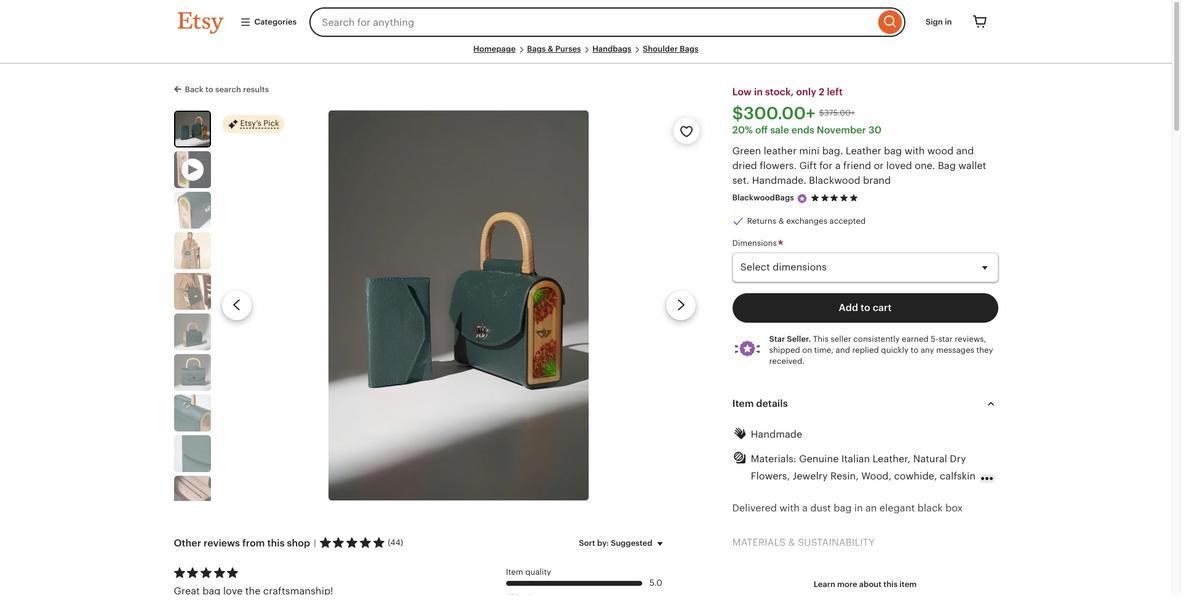 Task type: describe. For each thing, give the bounding box(es) containing it.
wood,
[[862, 470, 892, 482]]

$375.00+
[[819, 108, 855, 118]]

with inside green leather mini bag. leather bag with wood and dried flowers. gift for a friend or loved one. bag wallet set. handmade. blackwood brand
[[905, 145, 925, 157]]

reviews,
[[955, 334, 987, 344]]

learn more about this item button
[[805, 574, 926, 596]]

green leather mini bag. leather bag with wood and dried image 2 image
[[174, 192, 211, 229]]

to for add
[[861, 302, 871, 314]]

stock,
[[765, 86, 794, 98]]

blackwoodbags link
[[733, 193, 794, 203]]

quality
[[525, 568, 551, 577]]

dimensions
[[733, 238, 779, 248]]

saffiano
[[936, 571, 974, 583]]

search
[[215, 85, 241, 94]]

1 horizontal spatial leather
[[869, 571, 902, 583]]

1 horizontal spatial green leather mini bag. leather bag with wood and dried bag+wallet image
[[328, 111, 589, 501]]

replied
[[852, 346, 879, 355]]

one.
[[915, 160, 935, 172]]

consistently
[[854, 334, 900, 344]]

this for shop
[[267, 538, 285, 549]]

banner containing categories
[[155, 0, 1017, 44]]

ends
[[792, 124, 815, 136]]

mini
[[799, 145, 820, 157]]

star
[[939, 334, 953, 344]]

handmade.
[[752, 175, 807, 186]]

green leather mini bag. leather bag with wood and dried flowers. gift for a friend or loved one. bag wallet set. handmade. blackwood brand
[[733, 145, 987, 186]]

this for item
[[884, 580, 898, 589]]

Search for anything text field
[[310, 7, 875, 37]]

materials
[[733, 537, 786, 549]]

jewelry
[[793, 470, 828, 482]]

more
[[837, 580, 858, 589]]

box
[[946, 502, 963, 514]]

0 horizontal spatial green leather mini bag. leather bag with wood and dried bag+wallet image
[[175, 112, 210, 146]]

handbags
[[593, 44, 632, 54]]

add to cart
[[839, 302, 892, 314]]

item for item quality
[[506, 568, 523, 577]]

leather inside green leather mini bag. leather bag with wood and dried flowers. gift for a friend or loved one. bag wallet set. handmade. blackwood brand
[[764, 145, 797, 157]]

star seller.
[[769, 334, 811, 344]]

on
[[802, 346, 812, 355]]

item
[[900, 580, 917, 589]]

brand
[[863, 175, 891, 186]]

delivered with a dust bag in an elegant black box
[[733, 502, 963, 514]]

low in stock, only 2 left
[[733, 86, 843, 98]]

shoulder bags link
[[643, 44, 699, 54]]

categories button
[[230, 11, 306, 33]]

sign in button
[[917, 11, 961, 33]]

any
[[921, 346, 934, 355]]

details
[[756, 398, 788, 410]]

sort by: suggested button
[[570, 531, 677, 557]]

or
[[874, 160, 884, 172]]

1 vertical spatial bag
[[834, 502, 852, 514]]

item for item details
[[733, 398, 754, 410]]

shipped
[[769, 346, 800, 355]]

1 horizontal spatial in
[[854, 502, 863, 514]]

by:
[[597, 539, 609, 548]]

received.
[[769, 357, 805, 366]]

other reviews from this shop
[[174, 538, 310, 549]]

blackwoodbags
[[733, 193, 794, 203]]

in for sign
[[945, 17, 952, 26]]

menu bar containing homepage
[[178, 44, 995, 64]]

add to cart button
[[733, 293, 998, 323]]

for
[[820, 160, 833, 172]]

resin,
[[831, 470, 859, 482]]

this seller consistently earned 5-star reviews, shipped on time, and replied quickly to any messages they received.
[[769, 334, 993, 366]]

materials: genuine italian leather, natural dry flowers, jewelry resin, wood, cowhide, calfskin
[[751, 453, 976, 482]]

flowers,
[[751, 470, 790, 482]]

30
[[869, 124, 882, 136]]

delivered
[[733, 502, 777, 514]]

& for materials
[[789, 537, 795, 549]]

green leather mini bag. leather bag with wood and dried image 3 image
[[174, 232, 211, 269]]

back
[[185, 85, 204, 94]]

$300.00+ $375.00+
[[733, 103, 855, 123]]

left
[[827, 86, 843, 98]]

seller
[[831, 334, 851, 344]]

accepted
[[830, 216, 866, 226]]

sort by: suggested
[[579, 539, 653, 548]]

green leather mini bag. leather bag with wood and dried image 4 image
[[174, 273, 211, 310]]

back to search results link
[[174, 82, 269, 95]]

etsy's pick
[[240, 119, 279, 128]]

set.
[[733, 175, 750, 186]]

star
[[769, 334, 785, 344]]

sale
[[770, 124, 789, 136]]

wood
[[928, 145, 954, 157]]

genuine
[[799, 453, 839, 465]]

about
[[859, 580, 882, 589]]

learn more about this item
[[814, 580, 917, 589]]

only
[[796, 86, 817, 98]]



Task type: vqa. For each thing, say whether or not it's contained in the screenshot.
the shoulder
yes



Task type: locate. For each thing, give the bounding box(es) containing it.
to inside this seller consistently earned 5-star reviews, shipped on time, and replied quickly to any messages they received.
[[911, 346, 919, 355]]

materials & sustainability
[[733, 537, 875, 549]]

natural
[[913, 453, 947, 465]]

1 bags from the left
[[527, 44, 546, 54]]

1 horizontal spatial to
[[861, 302, 871, 314]]

etsy's
[[240, 119, 261, 128]]

bags
[[527, 44, 546, 54], [680, 44, 699, 54]]

this
[[267, 538, 285, 549], [884, 580, 898, 589]]

1 horizontal spatial bags
[[680, 44, 699, 54]]

1 vertical spatial a
[[802, 502, 808, 514]]

seller.
[[787, 334, 811, 344]]

0 vertical spatial green
[[733, 145, 761, 157]]

green inside green leather mini bag. leather bag with wood and dried flowers. gift for a friend or loved one. bag wallet set. handmade. blackwood brand
[[733, 145, 761, 157]]

to inside button
[[861, 302, 871, 314]]

1 horizontal spatial and
[[956, 145, 974, 157]]

italian up resin,
[[842, 453, 870, 465]]

None search field
[[310, 7, 906, 37]]

1 horizontal spatial &
[[779, 216, 784, 226]]

to left cart at the bottom right of page
[[861, 302, 871, 314]]

0 horizontal spatial to
[[205, 85, 213, 94]]

1 vertical spatial leather
[[869, 571, 902, 583]]

to for back
[[205, 85, 213, 94]]

green leather mini bag. leather bag with wood and dried bag image
[[174, 314, 211, 350]]

leather:
[[733, 571, 771, 583]]

handbags link
[[593, 44, 632, 54]]

0 vertical spatial this
[[267, 538, 285, 549]]

elegant
[[880, 502, 915, 514]]

1 vertical spatial with
[[780, 502, 800, 514]]

shoulder bags
[[643, 44, 699, 54]]

1 vertical spatial to
[[861, 302, 871, 314]]

wallet
[[959, 160, 987, 172]]

in for low
[[754, 86, 763, 98]]

with left dust
[[780, 502, 800, 514]]

with
[[905, 145, 925, 157], [780, 502, 800, 514]]

& left 'purses'
[[548, 44, 554, 54]]

a inside green leather mini bag. leather bag with wood and dried flowers. gift for a friend or loved one. bag wallet set. handmade. blackwood brand
[[835, 160, 841, 172]]

from
[[242, 538, 265, 549]]

|
[[314, 539, 316, 548]]

0 vertical spatial &
[[548, 44, 554, 54]]

$300.00+
[[733, 103, 816, 123]]

bag up loved
[[884, 145, 902, 157]]

sign
[[926, 17, 943, 26]]

green
[[733, 145, 761, 157], [905, 571, 934, 583]]

0 horizontal spatial this
[[267, 538, 285, 549]]

bag.
[[822, 145, 843, 157]]

sustainability
[[798, 537, 875, 549]]

leather right calf
[[869, 571, 902, 583]]

calfskin
[[940, 470, 976, 482]]

(44)
[[388, 538, 403, 548]]

menu bar
[[178, 44, 995, 64]]

& for bags
[[548, 44, 554, 54]]

to down earned at the right of the page
[[911, 346, 919, 355]]

item left details
[[733, 398, 754, 410]]

1 vertical spatial italian
[[818, 571, 847, 583]]

with up one. at the top right of page
[[905, 145, 925, 157]]

1 horizontal spatial this
[[884, 580, 898, 589]]

and up wallet
[[956, 145, 974, 157]]

premium
[[774, 571, 816, 583]]

in inside button
[[945, 17, 952, 26]]

0 horizontal spatial with
[[780, 502, 800, 514]]

materials:
[[751, 453, 797, 465]]

leather,
[[873, 453, 911, 465]]

bag inside green leather mini bag. leather bag with wood and dried flowers. gift for a friend or loved one. bag wallet set. handmade. blackwood brand
[[884, 145, 902, 157]]

italian for premium
[[818, 571, 847, 583]]

1 vertical spatial this
[[884, 580, 898, 589]]

2 horizontal spatial to
[[911, 346, 919, 355]]

other
[[174, 538, 201, 549]]

italian left calf
[[818, 571, 847, 583]]

item left quality
[[506, 568, 523, 577]]

reviews
[[204, 538, 240, 549]]

time,
[[814, 346, 834, 355]]

2 vertical spatial in
[[854, 502, 863, 514]]

and inside green leather mini bag. leather bag with wood and dried flowers. gift for a friend or loved one. bag wallet set. handmade. blackwood brand
[[956, 145, 974, 157]]

1 horizontal spatial a
[[835, 160, 841, 172]]

0 horizontal spatial bags
[[527, 44, 546, 54]]

homepage
[[473, 44, 516, 54]]

1 horizontal spatial green
[[905, 571, 934, 583]]

0 horizontal spatial in
[[754, 86, 763, 98]]

none search field inside banner
[[310, 7, 906, 37]]

item details button
[[721, 389, 1009, 419]]

0 vertical spatial in
[[945, 17, 952, 26]]

homepage link
[[473, 44, 516, 54]]

2 horizontal spatial in
[[945, 17, 952, 26]]

5.0
[[650, 578, 662, 588]]

bags & purses
[[527, 44, 581, 54]]

2 bags from the left
[[680, 44, 699, 54]]

learn
[[814, 580, 835, 589]]

quickly
[[881, 346, 909, 355]]

1 vertical spatial in
[[754, 86, 763, 98]]

&
[[548, 44, 554, 54], [779, 216, 784, 226], [789, 537, 795, 549]]

1 horizontal spatial with
[[905, 145, 925, 157]]

& right returns
[[779, 216, 784, 226]]

shop
[[287, 538, 310, 549]]

friend
[[843, 160, 871, 172]]

italian for genuine
[[842, 453, 870, 465]]

this
[[813, 334, 829, 344]]

a
[[835, 160, 841, 172], [802, 502, 808, 514]]

returns & exchanges accepted
[[747, 216, 866, 226]]

item details
[[733, 398, 788, 410]]

a right "for"
[[835, 160, 841, 172]]

bag right dust
[[834, 502, 852, 514]]

italian
[[842, 453, 870, 465], [818, 571, 847, 583]]

2 horizontal spatial &
[[789, 537, 795, 549]]

1 vertical spatial green
[[905, 571, 934, 583]]

a left dust
[[802, 502, 808, 514]]

0 horizontal spatial green
[[733, 145, 761, 157]]

item inside dropdown button
[[733, 398, 754, 410]]

sort
[[579, 539, 595, 548]]

2 vertical spatial &
[[789, 537, 795, 549]]

0 horizontal spatial and
[[836, 346, 850, 355]]

shoulder
[[643, 44, 678, 54]]

0 vertical spatial leather
[[764, 145, 797, 157]]

bags & purses link
[[527, 44, 581, 54]]

0 vertical spatial italian
[[842, 453, 870, 465]]

add
[[839, 302, 858, 314]]

in right low
[[754, 86, 763, 98]]

0 vertical spatial item
[[733, 398, 754, 410]]

handmade
[[751, 429, 803, 440]]

an
[[866, 502, 877, 514]]

star_seller image
[[797, 193, 808, 204]]

banner
[[155, 0, 1017, 44]]

& for returns
[[779, 216, 784, 226]]

1 vertical spatial &
[[779, 216, 784, 226]]

0 vertical spatial a
[[835, 160, 841, 172]]

1 vertical spatial item
[[506, 568, 523, 577]]

this right from
[[267, 538, 285, 549]]

bags right shoulder
[[680, 44, 699, 54]]

green leather mini bag. leather bag with wood and dried bag+wallet image
[[328, 111, 589, 501], [175, 112, 210, 146]]

green leather mini bag. leather bag with wood and dried image 8 image
[[174, 435, 211, 472]]

to right back
[[205, 85, 213, 94]]

cowhide,
[[894, 470, 937, 482]]

in right sign
[[945, 17, 952, 26]]

green up dried
[[733, 145, 761, 157]]

green left saffiano
[[905, 571, 934, 583]]

20% off sale ends november 30
[[733, 124, 882, 136]]

in left "an"
[[854, 502, 863, 514]]

0 vertical spatial bag
[[884, 145, 902, 157]]

leather
[[764, 145, 797, 157], [869, 571, 902, 583]]

dust
[[810, 502, 831, 514]]

1 horizontal spatial item
[[733, 398, 754, 410]]

0 vertical spatial with
[[905, 145, 925, 157]]

low
[[733, 86, 752, 98]]

leather: premium italian calf  leather green saffiano
[[733, 571, 974, 583]]

off
[[755, 124, 768, 136]]

& right materials
[[789, 537, 795, 549]]

green leather mini bag. leather bag with wood and dried image 9 image
[[174, 476, 211, 513]]

green leather mini bag. leather bag with wood and dried image 6 image
[[174, 354, 211, 391]]

0 vertical spatial and
[[956, 145, 974, 157]]

gift
[[799, 160, 817, 172]]

5-
[[931, 334, 939, 344]]

sign in
[[926, 17, 952, 26]]

and
[[956, 145, 974, 157], [836, 346, 850, 355]]

categories
[[254, 17, 297, 26]]

0 horizontal spatial &
[[548, 44, 554, 54]]

1 horizontal spatial bag
[[884, 145, 902, 157]]

1 vertical spatial and
[[836, 346, 850, 355]]

this inside dropdown button
[[884, 580, 898, 589]]

november
[[817, 124, 866, 136]]

this left item
[[884, 580, 898, 589]]

italian inside materials: genuine italian leather, natural dry flowers, jewelry resin, wood, cowhide, calfskin
[[842, 453, 870, 465]]

loved
[[886, 160, 912, 172]]

0 horizontal spatial leather
[[764, 145, 797, 157]]

messages
[[936, 346, 975, 355]]

and inside this seller consistently earned 5-star reviews, shipped on time, and replied quickly to any messages they received.
[[836, 346, 850, 355]]

to
[[205, 85, 213, 94], [861, 302, 871, 314], [911, 346, 919, 355]]

0 horizontal spatial bag
[[834, 502, 852, 514]]

leather up flowers.
[[764, 145, 797, 157]]

& inside menu bar
[[548, 44, 554, 54]]

dry
[[950, 453, 966, 465]]

back to search results
[[185, 85, 269, 94]]

0 horizontal spatial item
[[506, 568, 523, 577]]

bags left 'purses'
[[527, 44, 546, 54]]

green leather mini bag. leather bag with wood and dried image 7 image
[[174, 395, 211, 432]]

and down seller
[[836, 346, 850, 355]]

black
[[918, 502, 943, 514]]

0 vertical spatial to
[[205, 85, 213, 94]]

2 vertical spatial to
[[911, 346, 919, 355]]

0 horizontal spatial a
[[802, 502, 808, 514]]

pick
[[264, 119, 279, 128]]

item quality
[[506, 568, 551, 577]]



